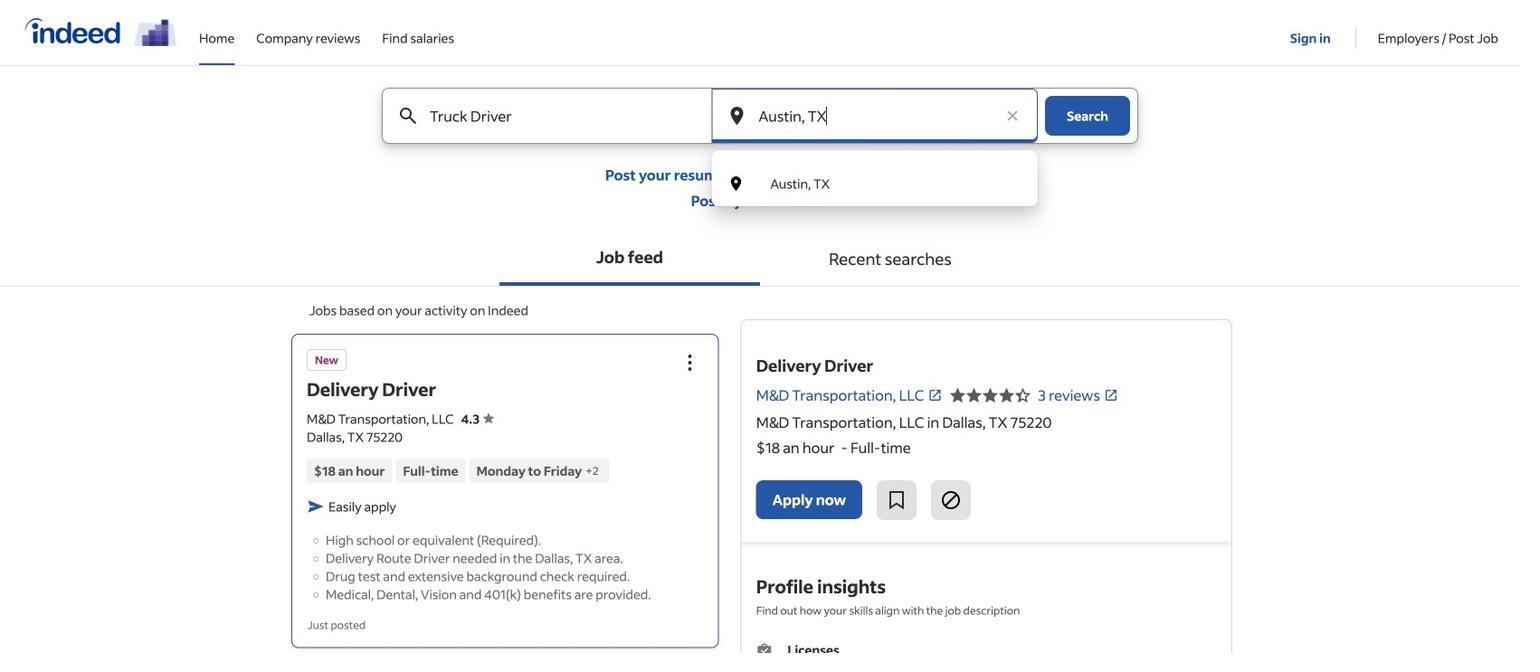 Task type: vqa. For each thing, say whether or not it's contained in the screenshot.
Clear location input icon
yes



Task type: locate. For each thing, give the bounding box(es) containing it.
None search field
[[368, 88, 1153, 206]]

save this job image
[[886, 490, 908, 511]]

search: Job title, keywords, or company text field
[[426, 89, 680, 143]]

4.3 out of 5 stars image
[[950, 385, 1032, 406]]

group
[[671, 343, 710, 383]]

clear location input image
[[1004, 107, 1022, 125]]

4.3 out of 5 stars. link to 3 reviews company ratings (opens in a new tab) image
[[1104, 388, 1119, 403]]

Edit location text field
[[755, 89, 995, 143]]

main content
[[0, 88, 1521, 654]]

tab list
[[0, 232, 1521, 287]]



Task type: describe. For each thing, give the bounding box(es) containing it.
m&d transportation, llc (opens in a new tab) image
[[928, 388, 943, 403]]

licenses group
[[757, 641, 1218, 654]]

at indeed, we're committed to increasing representation of women at all levels of indeed's global workforce to at least 50% by 2030 image
[[134, 19, 177, 46]]

4.3 out of five stars rating image
[[461, 411, 494, 427]]

not interested image
[[941, 490, 962, 511]]



